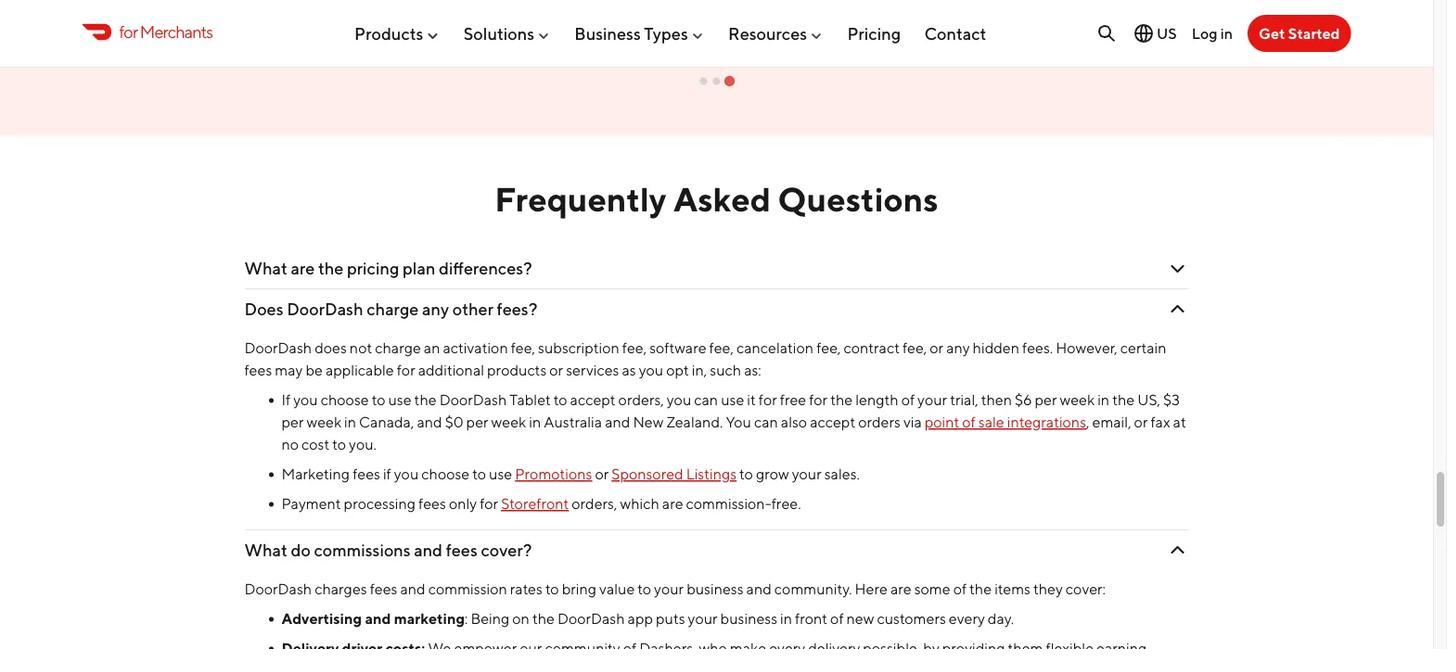 Task type: locate. For each thing, give the bounding box(es) containing it.
2 what from the top
[[245, 541, 288, 561]]

fees left may
[[245, 362, 272, 379]]

doordash inside doordash does not charge an activation fee, subscription fee, software fee, cancelation fee, contract fee, or any hidden fees. however, certain fees may be applicable for additional products or services as you opt in, such as:
[[245, 340, 312, 357]]

or left hidden
[[930, 340, 944, 357]]

you
[[726, 414, 752, 431]]

business left the front
[[721, 611, 778, 628]]

on
[[513, 611, 530, 628]]

0 vertical spatial choose
[[321, 392, 369, 409]]

to right rates
[[546, 581, 559, 598]]

0 vertical spatial can
[[694, 392, 718, 409]]

1 horizontal spatial any
[[947, 340, 970, 357]]

point of sale integrations link
[[925, 414, 1087, 431]]

fee, right contract
[[903, 340, 927, 357]]

any
[[422, 300, 449, 320], [947, 340, 970, 357]]

per right the $0
[[466, 414, 489, 431]]

0 vertical spatial business
[[687, 581, 744, 598]]

0 vertical spatial any
[[422, 300, 449, 320]]

1 vertical spatial accept
[[810, 414, 856, 431]]

commissions
[[314, 541, 411, 561]]

of left new
[[831, 611, 844, 628]]

are right here
[[891, 581, 912, 598]]

any left hidden
[[947, 340, 970, 357]]

0 horizontal spatial orders,
[[572, 495, 618, 513]]

be
[[306, 362, 323, 379]]

cancelation
[[737, 340, 814, 357]]

your inside "if you choose to use the doordash tablet to accept orders, you can use it for free for the length of your trial, then $6 per week in the us, $3 per week in canada, and $0 per week in australia and new zealand. you can also accept orders via"
[[918, 392, 948, 409]]

0 vertical spatial chevron down image
[[1167, 258, 1189, 280]]

can up zealand.
[[694, 392, 718, 409]]

business
[[687, 581, 744, 598], [721, 611, 778, 628]]

doordash
[[287, 300, 363, 320], [245, 340, 312, 357], [440, 392, 507, 409], [245, 581, 312, 598], [558, 611, 625, 628]]

hidden
[[973, 340, 1020, 357]]

cover?
[[481, 541, 532, 561]]

in
[[1221, 24, 1233, 42], [1098, 392, 1110, 409], [344, 414, 356, 431], [529, 414, 541, 431], [781, 611, 793, 628]]

doordash up the $0
[[440, 392, 507, 409]]

charge inside doordash does not charge an activation fee, subscription fee, software fee, cancelation fee, contract fee, or any hidden fees. however, certain fees may be applicable for additional products or services as you opt in, such as:
[[375, 340, 421, 357]]

for merchants link
[[82, 19, 213, 44]]

commission
[[429, 581, 507, 598]]

customers
[[877, 611, 946, 628]]

per
[[1035, 392, 1058, 409], [282, 414, 304, 431], [466, 414, 489, 431]]

free.
[[772, 495, 801, 513]]

1 horizontal spatial can
[[754, 414, 778, 431]]

new
[[847, 611, 875, 628]]

to up australia
[[554, 392, 568, 409]]

items
[[995, 581, 1031, 598]]

orders, inside "if you choose to use the doordash tablet to accept orders, you can use it for free for the length of your trial, then $6 per week in the us, $3 per week in canada, and $0 per week in australia and new zealand. you can also accept orders via"
[[619, 392, 664, 409]]

which
[[620, 495, 660, 513]]

chevron down image for cover?
[[1167, 540, 1189, 562]]

0 horizontal spatial choose
[[321, 392, 369, 409]]

globe line image
[[1133, 22, 1155, 45]]

orders
[[859, 414, 901, 431]]

charges
[[315, 581, 367, 598]]

, email, or fax at no cost to you.
[[282, 414, 1187, 454]]

and
[[417, 414, 442, 431], [605, 414, 630, 431], [414, 541, 443, 561], [400, 581, 426, 598], [747, 581, 772, 598], [365, 611, 391, 628]]

opt
[[667, 362, 689, 379]]

chevron down image for differences?
[[1167, 258, 1189, 280]]

new
[[633, 414, 664, 431]]

fees
[[245, 362, 272, 379], [353, 466, 380, 483], [419, 495, 446, 513], [446, 541, 478, 561], [370, 581, 398, 598]]

you right as
[[639, 362, 664, 379]]

are left pricing
[[291, 259, 315, 279]]

for merchants
[[119, 22, 213, 42]]

3 chevron down image from the top
[[1167, 540, 1189, 562]]

or left fax
[[1135, 414, 1148, 431]]

you right if
[[394, 466, 419, 483]]

1 what from the top
[[245, 259, 288, 279]]

and left new
[[605, 414, 630, 431]]

rates
[[510, 581, 543, 598]]

1 horizontal spatial accept
[[810, 414, 856, 431]]

australia
[[544, 414, 602, 431]]

1 horizontal spatial choose
[[422, 466, 470, 483]]

and left the $0
[[417, 414, 442, 431]]

use up storefront
[[489, 466, 512, 483]]

if
[[383, 466, 391, 483]]

business up advertising and marketing : being on the doordash app puts your business in front of new customers every day.
[[687, 581, 744, 598]]

1 vertical spatial charge
[[375, 340, 421, 357]]

of
[[902, 392, 915, 409], [963, 414, 976, 431], [954, 581, 967, 598], [831, 611, 844, 628]]

you up zealand.
[[667, 392, 692, 409]]

or inside , email, or fax at no cost to you.
[[1135, 414, 1148, 431]]

via
[[904, 414, 922, 431]]

3 fee, from the left
[[710, 340, 734, 357]]

0 horizontal spatial per
[[282, 414, 304, 431]]

1 horizontal spatial orders,
[[619, 392, 664, 409]]

1 chevron down image from the top
[[1167, 258, 1189, 280]]

any left "other"
[[422, 300, 449, 320]]

what do commissions and fees cover?
[[245, 541, 532, 561]]

use up canada,
[[388, 392, 412, 409]]

doordash down do
[[245, 581, 312, 598]]

0 vertical spatial what
[[245, 259, 288, 279]]

1 vertical spatial what
[[245, 541, 288, 561]]

1 vertical spatial choose
[[422, 466, 470, 483]]

fee, up 'such' on the bottom of page
[[710, 340, 734, 357]]

fee,
[[511, 340, 536, 357], [623, 340, 647, 357], [710, 340, 734, 357], [817, 340, 841, 357], [903, 340, 927, 357]]

services
[[566, 362, 619, 379]]

fee, up products
[[511, 340, 536, 357]]

of up the via
[[902, 392, 915, 409]]

0 vertical spatial orders,
[[619, 392, 664, 409]]

can
[[694, 392, 718, 409], [754, 414, 778, 431]]

to up canada,
[[372, 392, 386, 409]]

orders, up new
[[619, 392, 664, 409]]

for left merchants
[[119, 22, 138, 42]]

for left additional
[[397, 362, 415, 379]]

as
[[622, 362, 636, 379]]

use left it
[[721, 392, 745, 409]]

0 vertical spatial accept
[[570, 392, 616, 409]]

fees up commission
[[446, 541, 478, 561]]

accept down services
[[570, 392, 616, 409]]

fees.
[[1023, 340, 1054, 357]]

1 horizontal spatial are
[[662, 495, 684, 513]]

storefront
[[501, 495, 569, 513]]

choose up only in the bottom left of the page
[[422, 466, 470, 483]]

grow
[[756, 466, 789, 483]]

use
[[388, 392, 412, 409], [721, 392, 745, 409], [489, 466, 512, 483]]

2 horizontal spatial use
[[721, 392, 745, 409]]

such
[[710, 362, 742, 379]]

asked
[[674, 180, 771, 219]]

you
[[639, 362, 664, 379], [293, 392, 318, 409], [667, 392, 692, 409], [394, 466, 419, 483]]

zealand.
[[667, 414, 723, 431]]

however,
[[1056, 340, 1118, 357]]

2 horizontal spatial are
[[891, 581, 912, 598]]

what left do
[[245, 541, 288, 561]]

what for what do commissions and fees cover?
[[245, 541, 288, 561]]

for
[[119, 22, 138, 42], [397, 362, 415, 379], [759, 392, 777, 409], [809, 392, 828, 409], [480, 495, 498, 513]]

in right log
[[1221, 24, 1233, 42]]

week up ,
[[1060, 392, 1095, 409]]

are down sponsored listings link
[[662, 495, 684, 513]]

resources
[[729, 23, 808, 43]]

can down it
[[754, 414, 778, 431]]

being
[[471, 611, 510, 628]]

of right some
[[954, 581, 967, 598]]

and left community.
[[747, 581, 772, 598]]

2 vertical spatial are
[[891, 581, 912, 598]]

per up "integrations"
[[1035, 392, 1058, 409]]

1 vertical spatial can
[[754, 414, 778, 431]]

for right it
[[759, 392, 777, 409]]

in down the tablet
[[529, 414, 541, 431]]

the
[[318, 259, 344, 279], [414, 392, 437, 409], [831, 392, 853, 409], [1113, 392, 1135, 409], [970, 581, 992, 598], [533, 611, 555, 628]]

2 chevron down image from the top
[[1167, 299, 1189, 321]]

what
[[245, 259, 288, 279], [245, 541, 288, 561]]

also
[[781, 414, 808, 431]]

per up no
[[282, 414, 304, 431]]

1 vertical spatial business
[[721, 611, 778, 628]]

accept right also
[[810, 414, 856, 431]]

us
[[1157, 25, 1177, 42]]

to left you.
[[333, 436, 346, 454]]

0 vertical spatial are
[[291, 259, 315, 279]]

contact
[[925, 23, 987, 43]]

week up cost
[[307, 414, 342, 431]]

products
[[487, 362, 547, 379]]

for inside doordash does not charge an activation fee, subscription fee, software fee, cancelation fee, contract fee, or any hidden fees. however, certain fees may be applicable for additional products or services as you opt in, such as:
[[397, 362, 415, 379]]

your up point
[[918, 392, 948, 409]]

types
[[644, 23, 688, 43]]

doordash up may
[[245, 340, 312, 357]]

tablet
[[510, 392, 551, 409]]

2 vertical spatial chevron down image
[[1167, 540, 1189, 562]]

charge
[[367, 300, 419, 320], [375, 340, 421, 357]]

what up 'does'
[[245, 259, 288, 279]]

1 vertical spatial any
[[947, 340, 970, 357]]

charge down what are the pricing plan differences?
[[367, 300, 419, 320]]

log in
[[1192, 24, 1233, 42]]

1 vertical spatial chevron down image
[[1167, 299, 1189, 321]]

choose inside "if you choose to use the doordash tablet to accept orders, you can use it for free for the length of your trial, then $6 per week in the us, $3 per week in canada, and $0 per week in australia and new zealand. you can also accept orders via"
[[321, 392, 369, 409]]

fee, up as
[[623, 340, 647, 357]]

orders, down marketing fees if you choose to use promotions or sponsored listings to grow your sales.
[[572, 495, 618, 513]]

business
[[575, 23, 641, 43]]

what for what are the pricing plan differences?
[[245, 259, 288, 279]]

fees inside doordash does not charge an activation fee, subscription fee, software fee, cancelation fee, contract fee, or any hidden fees. however, certain fees may be applicable for additional products or services as you opt in, such as:
[[245, 362, 272, 379]]

0 horizontal spatial can
[[694, 392, 718, 409]]

fee, left contract
[[817, 340, 841, 357]]

chevron down image
[[1167, 258, 1189, 280], [1167, 299, 1189, 321], [1167, 540, 1189, 562]]

1 fee, from the left
[[511, 340, 536, 357]]

select a slide to show tab list
[[194, 72, 1240, 88]]

cost
[[302, 436, 330, 454]]

1 vertical spatial are
[[662, 495, 684, 513]]

additional
[[418, 362, 485, 379]]

sponsored
[[612, 466, 684, 483]]

$6
[[1015, 392, 1033, 409]]

charge left an on the left bottom of page
[[375, 340, 421, 357]]

week down the tablet
[[491, 414, 526, 431]]

choose down applicable
[[321, 392, 369, 409]]

get started
[[1259, 25, 1341, 42]]

you right the if
[[293, 392, 318, 409]]



Task type: vqa. For each thing, say whether or not it's contained in the screenshot.
day. at right bottom
yes



Task type: describe. For each thing, give the bounding box(es) containing it.
then
[[982, 392, 1013, 409]]

listings
[[686, 466, 737, 483]]

length
[[856, 392, 899, 409]]

front
[[795, 611, 828, 628]]

0 horizontal spatial are
[[291, 259, 315, 279]]

marketing
[[394, 611, 465, 628]]

0 horizontal spatial accept
[[570, 392, 616, 409]]

to up only in the bottom left of the page
[[473, 466, 486, 483]]

the left items
[[970, 581, 992, 598]]

fees left if
[[353, 466, 380, 483]]

5 fee, from the left
[[903, 340, 927, 357]]

log in link
[[1192, 24, 1233, 42]]

what are the pricing plan differences?
[[245, 259, 532, 279]]

may
[[275, 362, 303, 379]]

to right 'value'
[[638, 581, 652, 598]]

every
[[949, 611, 985, 628]]

fees left only in the bottom left of the page
[[419, 495, 446, 513]]

0 vertical spatial charge
[[367, 300, 419, 320]]

value
[[600, 581, 635, 598]]

fees down what do commissions and fees cover?
[[370, 581, 398, 598]]

of left sale
[[963, 414, 976, 431]]

the right on
[[533, 611, 555, 628]]

storefront link
[[501, 495, 569, 513]]

for right only in the bottom left of the page
[[480, 495, 498, 513]]

,
[[1087, 414, 1090, 431]]

if
[[282, 392, 291, 409]]

sponsored listings link
[[612, 466, 737, 483]]

or left sponsored
[[595, 466, 609, 483]]

the left pricing
[[318, 259, 344, 279]]

the down additional
[[414, 392, 437, 409]]

sale
[[979, 414, 1005, 431]]

doordash charges fees and commission rates to bring value to your business and community. here are some of the items they cover:
[[245, 581, 1106, 598]]

does
[[245, 300, 284, 320]]

you inside doordash does not charge an activation fee, subscription fee, software fee, cancelation fee, contract fee, or any hidden fees. however, certain fees may be applicable for additional products or services as you opt in, such as:
[[639, 362, 664, 379]]

plan
[[403, 259, 436, 279]]

pricing
[[347, 259, 399, 279]]

no
[[282, 436, 299, 454]]

and down charges
[[365, 611, 391, 628]]

processing
[[344, 495, 416, 513]]

pricing
[[848, 23, 901, 43]]

the left length
[[831, 392, 853, 409]]

doordash inside "if you choose to use the doordash tablet to accept orders, you can use it for free for the length of your trial, then $6 per week in the us, $3 per week in canada, and $0 per week in australia and new zealand. you can also accept orders via"
[[440, 392, 507, 409]]

or down subscription at the bottom of the page
[[550, 362, 563, 379]]

0 horizontal spatial use
[[388, 392, 412, 409]]

frequently asked questions
[[495, 180, 939, 219]]

subscription
[[538, 340, 620, 357]]

integrations
[[1008, 414, 1087, 431]]

promotions
[[515, 466, 593, 483]]

your up the puts on the bottom left of page
[[654, 581, 684, 598]]

certain
[[1121, 340, 1167, 357]]

at
[[1174, 414, 1187, 431]]

bring
[[562, 581, 597, 598]]

products link
[[355, 16, 440, 51]]

and up commission
[[414, 541, 443, 561]]

2 fee, from the left
[[623, 340, 647, 357]]

does
[[315, 340, 347, 357]]

4 fee, from the left
[[817, 340, 841, 357]]

doordash down bring
[[558, 611, 625, 628]]

applicable
[[326, 362, 394, 379]]

chevron down image for fees?
[[1167, 299, 1189, 321]]

commission-
[[686, 495, 772, 513]]

contract
[[844, 340, 900, 357]]

contact link
[[925, 16, 987, 51]]

get started button
[[1248, 15, 1352, 52]]

1 vertical spatial orders,
[[572, 495, 618, 513]]

2 horizontal spatial week
[[1060, 392, 1095, 409]]

:
[[465, 611, 468, 628]]

the up email,
[[1113, 392, 1135, 409]]

some
[[915, 581, 951, 598]]

for right "free"
[[809, 392, 828, 409]]

2 horizontal spatial per
[[1035, 392, 1058, 409]]

other
[[453, 300, 494, 320]]

pricing link
[[848, 16, 901, 51]]

any inside doordash does not charge an activation fee, subscription fee, software fee, cancelation fee, contract fee, or any hidden fees. however, certain fees may be applicable for additional products or services as you opt in, such as:
[[947, 340, 970, 357]]

canada,
[[359, 414, 414, 431]]

only
[[449, 495, 477, 513]]

not
[[350, 340, 372, 357]]

app
[[628, 611, 653, 628]]

in up you.
[[344, 414, 356, 431]]

fax
[[1151, 414, 1171, 431]]

community.
[[775, 581, 852, 598]]

and up marketing at the bottom left of page
[[400, 581, 426, 598]]

fees?
[[497, 300, 538, 320]]

access opportunity, capital, and community region
[[194, 0, 1240, 88]]

of inside "if you choose to use the doordash tablet to accept orders, you can use it for free for the length of your trial, then $6 per week in the us, $3 per week in canada, and $0 per week in australia and new zealand. you can also accept orders via"
[[902, 392, 915, 409]]

sales.
[[825, 466, 860, 483]]

started
[[1289, 25, 1341, 42]]

your right the puts on the bottom left of page
[[688, 611, 718, 628]]

business for in
[[721, 611, 778, 628]]

0 horizontal spatial any
[[422, 300, 449, 320]]

to inside , email, or fax at no cost to you.
[[333, 436, 346, 454]]

they
[[1034, 581, 1063, 598]]

to left grow
[[740, 466, 753, 483]]

0 horizontal spatial week
[[307, 414, 342, 431]]

business types
[[575, 23, 688, 43]]

puts
[[656, 611, 685, 628]]

us,
[[1138, 392, 1161, 409]]

get
[[1259, 25, 1286, 42]]

doordash up does
[[287, 300, 363, 320]]

1 horizontal spatial use
[[489, 466, 512, 483]]

email,
[[1093, 414, 1132, 431]]

$3
[[1164, 392, 1180, 409]]

questions
[[778, 180, 939, 219]]

1 horizontal spatial per
[[466, 414, 489, 431]]

in left the front
[[781, 611, 793, 628]]

solutions
[[464, 23, 535, 43]]

your right grow
[[792, 466, 822, 483]]

marketing
[[282, 466, 350, 483]]

solutions link
[[464, 16, 551, 51]]

promotions link
[[515, 466, 593, 483]]

business for and
[[687, 581, 744, 598]]

point
[[925, 414, 960, 431]]

resources link
[[729, 16, 824, 51]]

payment
[[282, 495, 341, 513]]

merchants
[[140, 22, 213, 42]]

activation
[[443, 340, 508, 357]]

products
[[355, 23, 424, 43]]

free
[[780, 392, 807, 409]]

do
[[291, 541, 311, 561]]

cover:
[[1066, 581, 1106, 598]]

advertising
[[282, 611, 362, 628]]

log
[[1192, 24, 1218, 42]]

does doordash charge any other fees?
[[245, 300, 538, 320]]

point of sale integrations
[[925, 414, 1087, 431]]

in up email,
[[1098, 392, 1110, 409]]

frequently
[[495, 180, 667, 219]]

you.
[[349, 436, 377, 454]]

if you choose to use the doordash tablet to accept orders, you can use it for free for the length of your trial, then $6 per week in the us, $3 per week in canada, and $0 per week in australia and new zealand. you can also accept orders via
[[282, 392, 1180, 431]]

marketing fees if you choose to use promotions or sponsored listings to grow your sales.
[[282, 466, 860, 483]]

1 horizontal spatial week
[[491, 414, 526, 431]]



